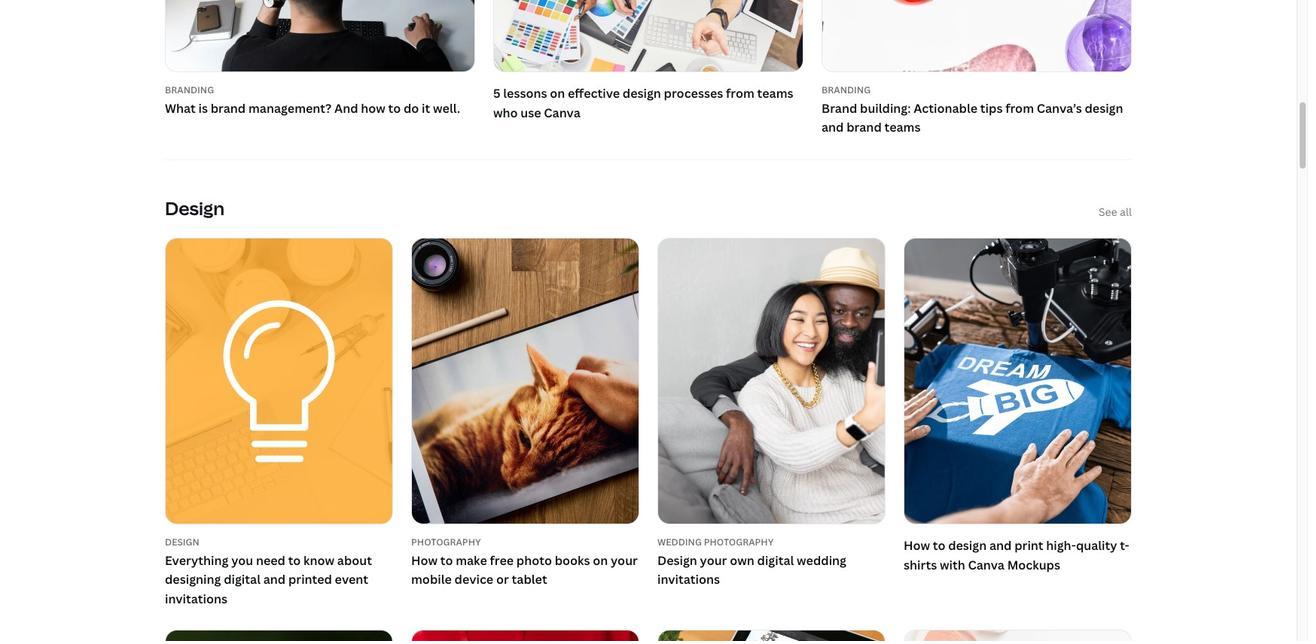 Task type: vqa. For each thing, say whether or not it's contained in the screenshot.


Task type: describe. For each thing, give the bounding box(es) containing it.
what is brand management? and how to do it well. link
[[165, 99, 475, 119]]

design link
[[165, 536, 393, 549]]

design inside branding brand building: actionable tips from canva's design and brand teams
[[1085, 100, 1123, 117]]

and
[[334, 100, 358, 117]]

what
[[165, 100, 196, 117]]

own
[[730, 552, 754, 569]]

from inside branding brand building: actionable tips from canva's design and brand teams
[[1005, 100, 1034, 117]]

designing
[[165, 572, 221, 588]]

to inside how to design and print high-quality t- shirts with canva mockups
[[933, 538, 945, 554]]

brand inside branding what is brand management? and how to do it well.
[[211, 100, 246, 117]]

mobile
[[411, 572, 452, 588]]

printed
[[288, 572, 332, 588]]

design inside how to design and print high-quality t- shirts with canva mockups
[[948, 538, 987, 554]]

photography
[[411, 536, 481, 549]]

and inside design everything you need to know about designing digital and printed event invitations
[[263, 572, 286, 588]]

canva for on
[[544, 105, 580, 121]]

lessons
[[503, 85, 547, 102]]

about
[[337, 552, 372, 569]]

see
[[1099, 205, 1117, 219]]

design inside "wedding photography design your own digital wedding invitations"
[[657, 552, 697, 569]]

wedding
[[797, 552, 846, 569]]

to inside photography how to make free photo books on your mobile device or tablet
[[440, 552, 453, 569]]

photography
[[704, 536, 774, 549]]

know
[[304, 552, 334, 569]]

your inside "wedding photography design your own digital wedding invitations"
[[700, 552, 727, 569]]

on inside photography how to make free photo books on your mobile device or tablet
[[593, 552, 608, 569]]

print
[[1015, 538, 1043, 554]]

brand
[[822, 100, 857, 117]]

design everything you need to know about designing digital and printed event invitations
[[165, 536, 372, 608]]

processes
[[664, 85, 723, 102]]

photo
[[517, 552, 552, 569]]

it
[[422, 100, 430, 117]]

see all link
[[1099, 204, 1132, 220]]

design inside the "5 lessons on effective design processes from teams who use canva"
[[623, 85, 661, 102]]

branding for what
[[165, 84, 214, 97]]

device
[[455, 572, 493, 588]]

you
[[231, 552, 253, 569]]

books
[[555, 552, 590, 569]]

canva for design
[[968, 557, 1005, 574]]

mockups
[[1007, 557, 1060, 574]]

event
[[335, 572, 368, 588]]

free
[[490, 552, 514, 569]]

building:
[[860, 100, 911, 117]]

digital inside "wedding photography design your own digital wedding invitations"
[[757, 552, 794, 569]]

how to design and print high-quality t- shirts with canva mockups link
[[904, 238, 1132, 579]]

teams inside branding brand building: actionable tips from canva's design and brand teams
[[885, 119, 921, 136]]

tips
[[980, 100, 1003, 117]]



Task type: locate. For each thing, give the bounding box(es) containing it.
how up mobile
[[411, 552, 438, 569]]

branding up what
[[165, 84, 214, 97]]

0 horizontal spatial your
[[611, 552, 638, 569]]

branding brand building: actionable tips from canva's design and brand teams
[[822, 84, 1123, 136]]

brand building: actionable tips from canva's design and brand teams link
[[822, 99, 1132, 138]]

wedding
[[657, 536, 702, 549]]

1 branding from the left
[[165, 84, 214, 97]]

0 horizontal spatial branding
[[165, 84, 214, 97]]

1 horizontal spatial digital
[[757, 552, 794, 569]]

how
[[361, 100, 385, 117]]

use
[[521, 105, 541, 121]]

your
[[611, 552, 638, 569], [700, 552, 727, 569]]

to down photography
[[440, 552, 453, 569]]

canva right use
[[544, 105, 580, 121]]

branding link up tips
[[822, 84, 1132, 97]]

0 horizontal spatial from
[[726, 85, 754, 102]]

0 horizontal spatial invitations
[[165, 591, 227, 608]]

digital inside design everything you need to know about designing digital and printed event invitations
[[224, 572, 261, 588]]

1 horizontal spatial on
[[593, 552, 608, 569]]

1 horizontal spatial your
[[700, 552, 727, 569]]

1 horizontal spatial branding
[[822, 84, 871, 97]]

1 vertical spatial and
[[990, 538, 1012, 554]]

1 horizontal spatial and
[[822, 119, 844, 136]]

branding inside branding what is brand management? and how to do it well.
[[165, 84, 214, 97]]

1 your from the left
[[611, 552, 638, 569]]

high-
[[1046, 538, 1076, 554]]

and left print
[[990, 538, 1012, 554]]

management?
[[249, 100, 332, 117]]

1 vertical spatial digital
[[224, 572, 261, 588]]

how inside photography how to make free photo books on your mobile device or tablet
[[411, 552, 438, 569]]

or
[[496, 572, 509, 588]]

on right lessons
[[550, 85, 565, 102]]

how
[[904, 538, 930, 554], [411, 552, 438, 569]]

5
[[493, 85, 501, 102]]

5 lessons on effective design processes from teams who use canva link
[[493, 0, 804, 126]]

canva right with
[[968, 557, 1005, 574]]

digital down you
[[224, 572, 261, 588]]

brand
[[211, 100, 246, 117], [847, 119, 882, 136]]

brand building image
[[822, 0, 1131, 72]]

0 horizontal spatial branding link
[[165, 84, 475, 97]]

0 horizontal spatial brand
[[211, 100, 246, 117]]

well.
[[433, 100, 460, 117]]

how to design and print high-quality t- shirts with canva mockups
[[904, 538, 1129, 574]]

1 vertical spatial on
[[593, 552, 608, 569]]

everything
[[165, 552, 229, 569]]

wedding photography link
[[657, 536, 886, 549]]

see all
[[1099, 205, 1132, 219]]

0 vertical spatial brand
[[211, 100, 246, 117]]

design
[[165, 196, 224, 221], [165, 536, 199, 549], [657, 552, 697, 569]]

brand down the building:
[[847, 119, 882, 136]]

design
[[623, 85, 661, 102], [1085, 100, 1123, 117], [948, 538, 987, 554]]

effective
[[568, 85, 620, 102]]

everything you need to know about designing digital and printed event invitations link
[[165, 552, 393, 610]]

1 vertical spatial invitations
[[165, 591, 227, 608]]

0 horizontal spatial canva
[[544, 105, 580, 121]]

0 vertical spatial and
[[822, 119, 844, 136]]

design your own digital wedding invitations link
[[657, 552, 886, 590]]

1 vertical spatial canva
[[968, 557, 1005, 574]]

0 horizontal spatial teams
[[757, 85, 793, 102]]

teams left brand on the right top
[[757, 85, 793, 102]]

all
[[1120, 205, 1132, 219]]

1 branding link from the left
[[165, 84, 475, 97]]

photography link
[[411, 536, 639, 549]]

on inside the "5 lessons on effective design processes from teams who use canva"
[[550, 85, 565, 102]]

brand inside branding brand building: actionable tips from canva's design and brand teams
[[847, 119, 882, 136]]

0 vertical spatial invitations
[[657, 572, 720, 588]]

0 horizontal spatial design
[[623, 85, 661, 102]]

design up with
[[948, 538, 987, 554]]

branding for brand
[[822, 84, 871, 97]]

how to make free photo books on your mobile device or tablet link
[[411, 552, 639, 590]]

branding link for tips
[[822, 84, 1132, 97]]

design right effective
[[623, 85, 661, 102]]

1 horizontal spatial design
[[948, 538, 987, 554]]

need
[[256, 552, 285, 569]]

untitleddesign13 image
[[494, 0, 803, 72]]

design right canva's
[[1085, 100, 1123, 117]]

1 horizontal spatial brand
[[847, 119, 882, 136]]

0 vertical spatial design
[[165, 196, 224, 221]]

to left do
[[388, 100, 401, 117]]

1 horizontal spatial canva
[[968, 557, 1005, 574]]

2 vertical spatial design
[[657, 552, 697, 569]]

canva's
[[1037, 100, 1082, 117]]

1 vertical spatial brand
[[847, 119, 882, 136]]

2 vertical spatial and
[[263, 572, 286, 588]]

0 vertical spatial teams
[[757, 85, 793, 102]]

your right books
[[611, 552, 638, 569]]

design inside design everything you need to know about designing digital and printed event invitations
[[165, 536, 199, 549]]

to inside design everything you need to know about designing digital and printed event invitations
[[288, 552, 301, 569]]

who
[[493, 105, 518, 121]]

teams
[[757, 85, 793, 102], [885, 119, 921, 136]]

invitations inside "wedding photography design your own digital wedding invitations"
[[657, 572, 720, 588]]

on
[[550, 85, 565, 102], [593, 552, 608, 569]]

digital
[[757, 552, 794, 569], [224, 572, 261, 588]]

0 horizontal spatial digital
[[224, 572, 261, 588]]

from right tips
[[1005, 100, 1034, 117]]

2 horizontal spatial and
[[990, 538, 1012, 554]]

invitations
[[657, 572, 720, 588], [165, 591, 227, 608]]

on right books
[[593, 552, 608, 569]]

is
[[198, 100, 208, 117]]

and
[[822, 119, 844, 136], [990, 538, 1012, 554], [263, 572, 286, 588]]

0 horizontal spatial and
[[263, 572, 286, 588]]

teams inside the "5 lessons on effective design processes from teams who use canva"
[[757, 85, 793, 102]]

how up 'shirts'
[[904, 538, 930, 554]]

and down need
[[263, 572, 286, 588]]

invitations down designing
[[165, 591, 227, 608]]

invitations down wedding at right bottom
[[657, 572, 720, 588]]

2 your from the left
[[700, 552, 727, 569]]

design for design everything you need to know about designing digital and printed event invitations
[[165, 536, 199, 549]]

canva inside how to design and print high-quality t- shirts with canva mockups
[[968, 557, 1005, 574]]

t-
[[1120, 538, 1129, 554]]

from
[[726, 85, 754, 102], [1005, 100, 1034, 117]]

1 horizontal spatial from
[[1005, 100, 1034, 117]]

teams down the building:
[[885, 119, 921, 136]]

branding what is brand management? and how to do it well.
[[165, 84, 460, 117]]

0 vertical spatial digital
[[757, 552, 794, 569]]

2 horizontal spatial design
[[1085, 100, 1123, 117]]

from inside the "5 lessons on effective design processes from teams who use canva"
[[726, 85, 754, 102]]

digital down wedding photography link
[[757, 552, 794, 569]]

tablet
[[512, 572, 547, 588]]

0 horizontal spatial how
[[411, 552, 438, 569]]

5 lessons on effective design processes from teams who use canva
[[493, 85, 793, 121]]

to up with
[[933, 538, 945, 554]]

1 horizontal spatial branding link
[[822, 84, 1132, 97]]

canva
[[544, 105, 580, 121], [968, 557, 1005, 574]]

to
[[388, 100, 401, 117], [933, 538, 945, 554], [288, 552, 301, 569], [440, 552, 453, 569]]

canva inside the "5 lessons on effective design processes from teams who use canva"
[[544, 105, 580, 121]]

1 horizontal spatial how
[[904, 538, 930, 554]]

1 horizontal spatial teams
[[885, 119, 921, 136]]

wedding photography design your own digital wedding invitations
[[657, 536, 846, 588]]

design for design
[[165, 196, 224, 221]]

branding
[[165, 84, 214, 97], [822, 84, 871, 97]]

brand right is
[[211, 100, 246, 117]]

2 branding from the left
[[822, 84, 871, 97]]

1 vertical spatial teams
[[885, 119, 921, 136]]

quality
[[1076, 538, 1117, 554]]

2 branding link from the left
[[822, 84, 1132, 97]]

photography how to make free photo books on your mobile device or tablet
[[411, 536, 638, 588]]

0 horizontal spatial on
[[550, 85, 565, 102]]

how inside how to design and print high-quality t- shirts with canva mockups
[[904, 538, 930, 554]]

pexels thới nam cao 10806198 image
[[166, 631, 392, 642]]

and inside branding brand building: actionable tips from canva's design and brand teams
[[822, 119, 844, 136]]

to right need
[[288, 552, 301, 569]]

your left the own
[[700, 552, 727, 569]]

from right processes
[[726, 85, 754, 102]]

branding link for management?
[[165, 84, 475, 97]]

branding up brand on the right top
[[822, 84, 871, 97]]

branding link
[[165, 84, 475, 97], [822, 84, 1132, 97]]

faizur rehman phpzdehn6os unsplash1 image
[[166, 0, 474, 72]]

with
[[940, 557, 965, 574]]

1 vertical spatial design
[[165, 536, 199, 549]]

actionable
[[914, 100, 978, 117]]

and inside how to design and print high-quality t- shirts with canva mockups
[[990, 538, 1012, 554]]

1 horizontal spatial invitations
[[657, 572, 720, 588]]

do
[[404, 100, 419, 117]]

invitations inside design everything you need to know about designing digital and printed event invitations
[[165, 591, 227, 608]]

branding link up what is brand management? and how to do it well. link
[[165, 84, 475, 97]]

branding inside branding brand building: actionable tips from canva's design and brand teams
[[822, 84, 871, 97]]

your inside photography how to make free photo books on your mobile device or tablet
[[611, 552, 638, 569]]

0 vertical spatial canva
[[544, 105, 580, 121]]

0 vertical spatial on
[[550, 85, 565, 102]]

shirts
[[904, 557, 937, 574]]

make
[[456, 552, 487, 569]]

and down brand on the right top
[[822, 119, 844, 136]]

to inside branding what is brand management? and how to do it well.
[[388, 100, 401, 117]]



